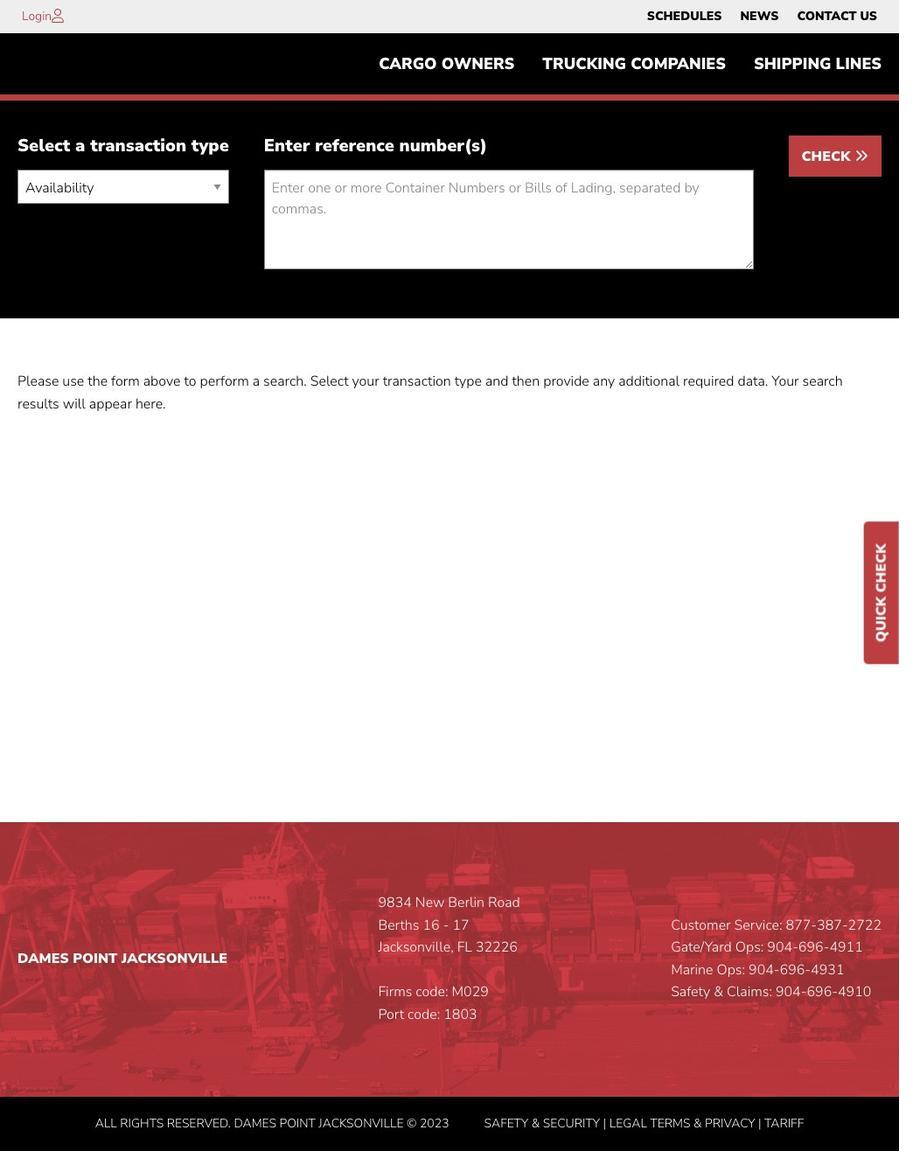 Task type: vqa. For each thing, say whether or not it's contained in the screenshot.
the bottom point
yes



Task type: locate. For each thing, give the bounding box(es) containing it.
1 vertical spatial point
[[280, 1115, 316, 1132]]

safety
[[671, 983, 710, 1002], [484, 1115, 529, 1132]]

dames
[[17, 949, 69, 968], [234, 1115, 276, 1132]]

a
[[75, 134, 85, 158], [253, 372, 260, 391]]

provide
[[543, 372, 589, 391]]

& left claims:
[[714, 983, 723, 1002]]

1 vertical spatial code:
[[408, 1005, 440, 1024]]

type left enter
[[191, 134, 229, 158]]

ops: up claims:
[[717, 960, 745, 980]]

1 vertical spatial check
[[872, 544, 891, 593]]

jacksonville
[[122, 949, 228, 968], [319, 1115, 404, 1132]]

check
[[802, 147, 855, 167], [872, 544, 891, 593]]

1 horizontal spatial type
[[455, 372, 482, 391]]

1 vertical spatial transaction
[[383, 372, 451, 391]]

0 vertical spatial jacksonville
[[122, 949, 228, 968]]

0 vertical spatial check
[[802, 147, 855, 167]]

ops:
[[736, 938, 764, 957], [717, 960, 745, 980]]

9834
[[378, 893, 412, 912]]

here.
[[135, 395, 166, 414]]

0 vertical spatial dames
[[17, 949, 69, 968]]

safety down marine
[[671, 983, 710, 1002]]

select a transaction type
[[17, 134, 229, 158]]

required
[[683, 372, 734, 391]]

1 vertical spatial type
[[455, 372, 482, 391]]

contact
[[797, 8, 857, 24]]

| left the legal
[[603, 1115, 606, 1132]]

news link
[[740, 4, 779, 29]]

1 horizontal spatial |
[[758, 1115, 762, 1132]]

footer
[[0, 822, 899, 1151]]

| left tariff link
[[758, 1115, 762, 1132]]

contact us
[[797, 8, 877, 24]]

0 vertical spatial code:
[[416, 983, 448, 1002]]

port
[[378, 1005, 404, 1024]]

1 vertical spatial safety
[[484, 1115, 529, 1132]]

0 vertical spatial type
[[191, 134, 229, 158]]

a inside please use the form above to perform a search. select your transaction type and then provide any additional required data. your search results will appear here.
[[253, 372, 260, 391]]

cargo owners
[[379, 54, 515, 75]]

transaction
[[90, 134, 186, 158], [383, 372, 451, 391]]

schedules link
[[647, 4, 722, 29]]

all
[[95, 1115, 117, 1132]]

new
[[415, 893, 445, 912]]

-
[[443, 916, 449, 935]]

1803
[[444, 1005, 477, 1024]]

enter
[[264, 134, 310, 158]]

16
[[423, 916, 440, 935]]

0 horizontal spatial safety
[[484, 1115, 529, 1132]]

safety left 'security'
[[484, 1115, 529, 1132]]

0 horizontal spatial check
[[802, 147, 855, 167]]

1 horizontal spatial transaction
[[383, 372, 451, 391]]

0 vertical spatial menu bar
[[638, 4, 887, 29]]

legal terms & privacy link
[[609, 1115, 755, 1132]]

any
[[593, 372, 615, 391]]

code: right port
[[408, 1005, 440, 1024]]

0 vertical spatial point
[[73, 949, 118, 968]]

companies
[[631, 54, 726, 75]]

type inside please use the form above to perform a search. select your transaction type and then provide any additional required data. your search results will appear here.
[[455, 372, 482, 391]]

menu bar down schedules link
[[365, 46, 896, 82]]

0 horizontal spatial dames
[[17, 949, 69, 968]]

search.
[[263, 372, 307, 391]]

reserved.
[[167, 1115, 231, 1132]]

then
[[512, 372, 540, 391]]

menu bar containing cargo owners
[[365, 46, 896, 82]]

code:
[[416, 983, 448, 1002], [408, 1005, 440, 1024]]

904- down "877-"
[[767, 938, 799, 957]]

to
[[184, 372, 196, 391]]

dames point jacksonville
[[17, 949, 228, 968]]

387-
[[817, 916, 848, 935]]

0 horizontal spatial point
[[73, 949, 118, 968]]

1 horizontal spatial select
[[310, 372, 349, 391]]

terms
[[650, 1115, 691, 1132]]

please
[[17, 372, 59, 391]]

quick
[[872, 597, 891, 642]]

& left 'security'
[[532, 1115, 540, 1132]]

1 horizontal spatial point
[[280, 1115, 316, 1132]]

will
[[63, 395, 86, 414]]

1 horizontal spatial a
[[253, 372, 260, 391]]

1 vertical spatial dames
[[234, 1115, 276, 1132]]

0 vertical spatial 696-
[[799, 938, 830, 957]]

0 horizontal spatial jacksonville
[[122, 949, 228, 968]]

0 horizontal spatial type
[[191, 134, 229, 158]]

type left and
[[455, 372, 482, 391]]

type
[[191, 134, 229, 158], [455, 372, 482, 391]]

1 vertical spatial jacksonville
[[319, 1115, 404, 1132]]

&
[[714, 983, 723, 1002], [532, 1115, 540, 1132], [694, 1115, 702, 1132]]

news
[[740, 8, 779, 24]]

menu bar up shipping on the right of page
[[638, 4, 887, 29]]

1 horizontal spatial safety
[[671, 983, 710, 1002]]

2 | from the left
[[758, 1115, 762, 1132]]

lines
[[836, 54, 882, 75]]

0 vertical spatial transaction
[[90, 134, 186, 158]]

1 vertical spatial select
[[310, 372, 349, 391]]

696-
[[799, 938, 830, 957], [780, 960, 811, 980], [807, 983, 838, 1002]]

0 vertical spatial select
[[17, 134, 70, 158]]

1 horizontal spatial check
[[872, 544, 891, 593]]

0 horizontal spatial |
[[603, 1115, 606, 1132]]

cargo owners link
[[365, 46, 529, 82]]

9834 new berlin road berths 16 - 17 jacksonville, fl 32226
[[378, 893, 520, 957]]

shipping lines
[[754, 54, 882, 75]]

904- right claims:
[[776, 983, 807, 1002]]

1 horizontal spatial jacksonville
[[319, 1115, 404, 1132]]

1 horizontal spatial &
[[694, 1115, 702, 1132]]

0 horizontal spatial a
[[75, 134, 85, 158]]

menu bar
[[638, 4, 887, 29], [365, 46, 896, 82]]

ops: down service:
[[736, 938, 764, 957]]

code: up 1803
[[416, 983, 448, 1002]]

904- up claims:
[[749, 960, 780, 980]]

owners
[[442, 54, 515, 75]]

2 horizontal spatial &
[[714, 983, 723, 1002]]

0 vertical spatial 904-
[[767, 938, 799, 957]]

point
[[73, 949, 118, 968], [280, 1115, 316, 1132]]

cargo
[[379, 54, 437, 75]]

please use the form above to perform a search. select your transaction type and then provide any additional required data. your search results will appear here.
[[17, 372, 843, 414]]

Enter reference number(s) text field
[[264, 170, 754, 270]]

0 vertical spatial ops:
[[736, 938, 764, 957]]

©
[[407, 1115, 417, 1132]]

1 | from the left
[[603, 1115, 606, 1132]]

0 vertical spatial safety
[[671, 983, 710, 1002]]

& right terms
[[694, 1115, 702, 1132]]

1 vertical spatial menu bar
[[365, 46, 896, 82]]

1 vertical spatial a
[[253, 372, 260, 391]]

|
[[603, 1115, 606, 1132], [758, 1115, 762, 1132]]

1 vertical spatial ops:
[[717, 960, 745, 980]]



Task type: describe. For each thing, give the bounding box(es) containing it.
menu bar containing schedules
[[638, 4, 887, 29]]

marine
[[671, 960, 713, 980]]

transaction inside please use the form above to perform a search. select your transaction type and then provide any additional required data. your search results will appear here.
[[383, 372, 451, 391]]

appear
[[89, 395, 132, 414]]

login link
[[22, 8, 52, 24]]

32226
[[476, 938, 518, 957]]

shipping lines link
[[740, 46, 896, 82]]

customer
[[671, 916, 731, 935]]

check inside check button
[[802, 147, 855, 167]]

results
[[17, 395, 59, 414]]

schedules
[[647, 8, 722, 24]]

safety & security link
[[484, 1115, 600, 1132]]

above
[[143, 372, 181, 391]]

4911
[[830, 938, 863, 957]]

perform
[[200, 372, 249, 391]]

the
[[88, 372, 108, 391]]

1 vertical spatial 696-
[[780, 960, 811, 980]]

berths
[[378, 916, 419, 935]]

4910
[[838, 983, 872, 1002]]

claims:
[[727, 983, 772, 1002]]

tariff
[[765, 1115, 804, 1132]]

number(s)
[[399, 134, 487, 158]]

2722
[[848, 916, 882, 935]]

2023
[[420, 1115, 449, 1132]]

contact us link
[[797, 4, 877, 29]]

1 horizontal spatial dames
[[234, 1115, 276, 1132]]

m029
[[452, 983, 489, 1002]]

17
[[453, 916, 469, 935]]

0 horizontal spatial &
[[532, 1115, 540, 1132]]

your
[[772, 372, 799, 391]]

trucking companies link
[[529, 46, 740, 82]]

safety & security | legal terms & privacy | tariff
[[484, 1115, 804, 1132]]

all rights reserved. dames point jacksonville © 2023
[[95, 1115, 449, 1132]]

enter reference number(s)
[[264, 134, 487, 158]]

login
[[22, 8, 52, 24]]

safety inside customer service: 877-387-2722 gate/yard ops: 904-696-4911 marine ops: 904-696-4931 safety & claims: 904-696-4910
[[671, 983, 710, 1002]]

service:
[[734, 916, 783, 935]]

gate/yard
[[671, 938, 732, 957]]

& inside customer service: 877-387-2722 gate/yard ops: 904-696-4911 marine ops: 904-696-4931 safety & claims: 904-696-4910
[[714, 983, 723, 1002]]

your
[[352, 372, 379, 391]]

0 horizontal spatial transaction
[[90, 134, 186, 158]]

reference
[[315, 134, 394, 158]]

1 vertical spatial 904-
[[749, 960, 780, 980]]

road
[[488, 893, 520, 912]]

firms code:  m029 port code:  1803
[[378, 983, 489, 1024]]

customer service: 877-387-2722 gate/yard ops: 904-696-4911 marine ops: 904-696-4931 safety & claims: 904-696-4910
[[671, 916, 882, 1002]]

877-
[[786, 916, 817, 935]]

fl
[[457, 938, 472, 957]]

security
[[543, 1115, 600, 1132]]

0 vertical spatial a
[[75, 134, 85, 158]]

data.
[[738, 372, 768, 391]]

check inside quick check link
[[872, 544, 891, 593]]

shipping
[[754, 54, 831, 75]]

search
[[803, 372, 843, 391]]

use
[[62, 372, 84, 391]]

tariff link
[[765, 1115, 804, 1132]]

user image
[[52, 9, 64, 23]]

quick check
[[872, 544, 891, 642]]

footer containing 9834 new berlin road
[[0, 822, 899, 1151]]

berlin
[[448, 893, 485, 912]]

legal
[[609, 1115, 647, 1132]]

privacy
[[705, 1115, 755, 1132]]

2 vertical spatial 904-
[[776, 983, 807, 1002]]

us
[[860, 8, 877, 24]]

trucking companies
[[543, 54, 726, 75]]

4931
[[811, 960, 845, 980]]

and
[[485, 372, 509, 391]]

quick check link
[[864, 522, 899, 664]]

form
[[111, 372, 140, 391]]

check button
[[789, 136, 882, 177]]

2 vertical spatial 696-
[[807, 983, 838, 1002]]

jacksonville,
[[378, 938, 454, 957]]

additional
[[619, 372, 680, 391]]

angle double right image
[[855, 149, 869, 163]]

firms
[[378, 983, 412, 1002]]

rights
[[120, 1115, 164, 1132]]

select inside please use the form above to perform a search. select your transaction type and then provide any additional required data. your search results will appear here.
[[310, 372, 349, 391]]

0 horizontal spatial select
[[17, 134, 70, 158]]

trucking
[[543, 54, 626, 75]]



